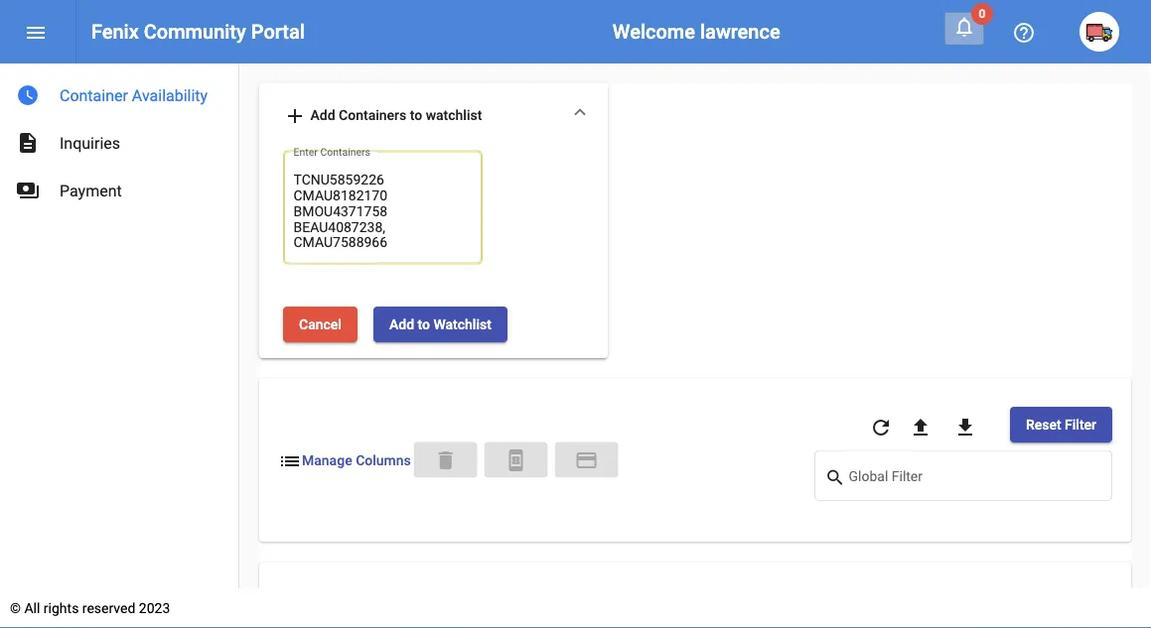 Task type: describe. For each thing, give the bounding box(es) containing it.
to inside add add containers to watchlist
[[410, 107, 422, 123]]

reserved
[[82, 601, 135, 617]]

welcome lawrence
[[613, 20, 781, 43]]

navigation containing watch_later
[[0, 64, 238, 215]]

no color image inside file_upload button
[[909, 416, 933, 440]]

availability
[[132, 86, 208, 105]]

containers
[[339, 107, 407, 123]]

list manage columns
[[278, 449, 411, 473]]

cancel
[[299, 316, 342, 333]]

watchlist
[[434, 316, 492, 333]]

reset
[[1026, 417, 1062, 433]]

no color image inside the refresh 'button'
[[869, 416, 893, 440]]

refresh button
[[861, 407, 901, 447]]

delete
[[434, 449, 458, 473]]

columns
[[356, 453, 411, 469]]

add to watchlist button
[[373, 307, 508, 343]]

help_outline button
[[1004, 12, 1044, 52]]

no color image inside menu button
[[24, 21, 48, 45]]

no color image containing list
[[278, 449, 302, 473]]

manage
[[302, 453, 352, 469]]

reset filter button
[[1010, 407, 1113, 443]]

to inside add to watchlist button
[[418, 316, 430, 333]]

add inside add add containers to watchlist
[[310, 107, 335, 123]]

payment button
[[555, 443, 619, 478]]

refresh
[[869, 416, 893, 440]]

watchlist
[[426, 107, 482, 123]]

inquiries
[[60, 134, 120, 152]]

no color image containing description
[[16, 131, 40, 155]]

book_online
[[504, 449, 528, 473]]

lawrence
[[700, 20, 781, 43]]

reset filter
[[1026, 417, 1097, 433]]

list
[[278, 449, 302, 473]]

add to watchlist
[[389, 316, 492, 333]]

file_download button
[[946, 407, 985, 447]]

help_outline
[[1012, 21, 1036, 45]]

all
[[24, 601, 40, 617]]

notifications_none
[[953, 15, 977, 39]]

cancel button
[[283, 307, 358, 343]]

no color image containing payments
[[16, 179, 40, 203]]

filter
[[1065, 417, 1097, 433]]

container availability
[[60, 86, 208, 105]]

file_download
[[954, 416, 978, 440]]

file_upload button
[[901, 407, 941, 447]]

notifications_none button
[[945, 12, 985, 45]]



Task type: vqa. For each thing, say whether or not it's contained in the screenshot.


Task type: locate. For each thing, give the bounding box(es) containing it.
no color image
[[953, 15, 977, 39], [24, 21, 48, 45], [16, 83, 40, 107], [16, 131, 40, 155], [909, 416, 933, 440], [954, 416, 978, 440], [575, 449, 599, 473], [825, 466, 849, 490]]

no color image left containers
[[283, 104, 307, 128]]

navigation
[[0, 64, 238, 215]]

1 vertical spatial to
[[418, 316, 430, 333]]

1 horizontal spatial add
[[389, 316, 414, 333]]

container
[[60, 86, 128, 105]]

no color image containing file_download
[[954, 416, 978, 440]]

add
[[283, 104, 307, 128]]

no color image containing watch_later
[[16, 83, 40, 107]]

file_upload
[[909, 416, 933, 440]]

©
[[10, 601, 21, 617]]

no color image down description
[[16, 179, 40, 203]]

welcome
[[613, 20, 695, 43]]

None text field
[[294, 170, 472, 253]]

no color image containing help_outline
[[1012, 21, 1036, 45]]

no color image containing notifications_none
[[953, 15, 977, 39]]

payment
[[60, 181, 122, 200]]

add add containers to watchlist
[[283, 104, 482, 128]]

add
[[310, 107, 335, 123], [389, 316, 414, 333]]

search
[[825, 467, 846, 488]]

Global Watchlist Filter field
[[849, 472, 1102, 488]]

0 horizontal spatial add
[[310, 107, 335, 123]]

no color image right notifications_none popup button
[[1012, 21, 1036, 45]]

no color image containing refresh
[[869, 416, 893, 440]]

no color image inside the help_outline popup button
[[1012, 21, 1036, 45]]

no color image inside file_download button
[[954, 416, 978, 440]]

0 vertical spatial add
[[310, 107, 335, 123]]

delete image
[[434, 449, 458, 473]]

no color image containing payment
[[575, 449, 599, 473]]

no color image inside notifications_none popup button
[[953, 15, 977, 39]]

fenix community portal
[[91, 20, 305, 43]]

description
[[16, 131, 40, 155]]

no color image containing file_upload
[[909, 416, 933, 440]]

delete button
[[414, 443, 478, 478]]

to
[[410, 107, 422, 123], [418, 316, 430, 333]]

no color image left "columns"
[[278, 449, 302, 473]]

watch_later
[[16, 83, 40, 107]]

book_online button
[[484, 443, 548, 478]]

menu
[[24, 21, 48, 45]]

community
[[144, 20, 246, 43]]

payments
[[16, 179, 40, 203]]

add inside button
[[389, 316, 414, 333]]

no color image left "file_upload" at the bottom of page
[[869, 416, 893, 440]]

0 vertical spatial to
[[410, 107, 422, 123]]

add right add
[[310, 107, 335, 123]]

rights
[[44, 601, 79, 617]]

payment
[[575, 449, 599, 473]]

no color image right delete
[[504, 449, 528, 473]]

© all rights reserved 2023
[[10, 601, 170, 617]]

no color image containing search
[[825, 466, 849, 490]]

2023
[[139, 601, 170, 617]]

no color image inside the book_online button
[[504, 449, 528, 473]]

to left the watchlist
[[418, 316, 430, 333]]

portal
[[251, 20, 305, 43]]

no color image containing add
[[283, 104, 307, 128]]

menu button
[[16, 12, 56, 52]]

to left watchlist
[[410, 107, 422, 123]]

no color image containing menu
[[24, 21, 48, 45]]

fenix
[[91, 20, 139, 43]]

1 vertical spatial add
[[389, 316, 414, 333]]

add left the watchlist
[[389, 316, 414, 333]]

no color image inside 'payment' button
[[575, 449, 599, 473]]

no color image
[[1012, 21, 1036, 45], [283, 104, 307, 128], [16, 179, 40, 203], [869, 416, 893, 440], [278, 449, 302, 473], [504, 449, 528, 473]]

no color image containing book_online
[[504, 449, 528, 473]]



